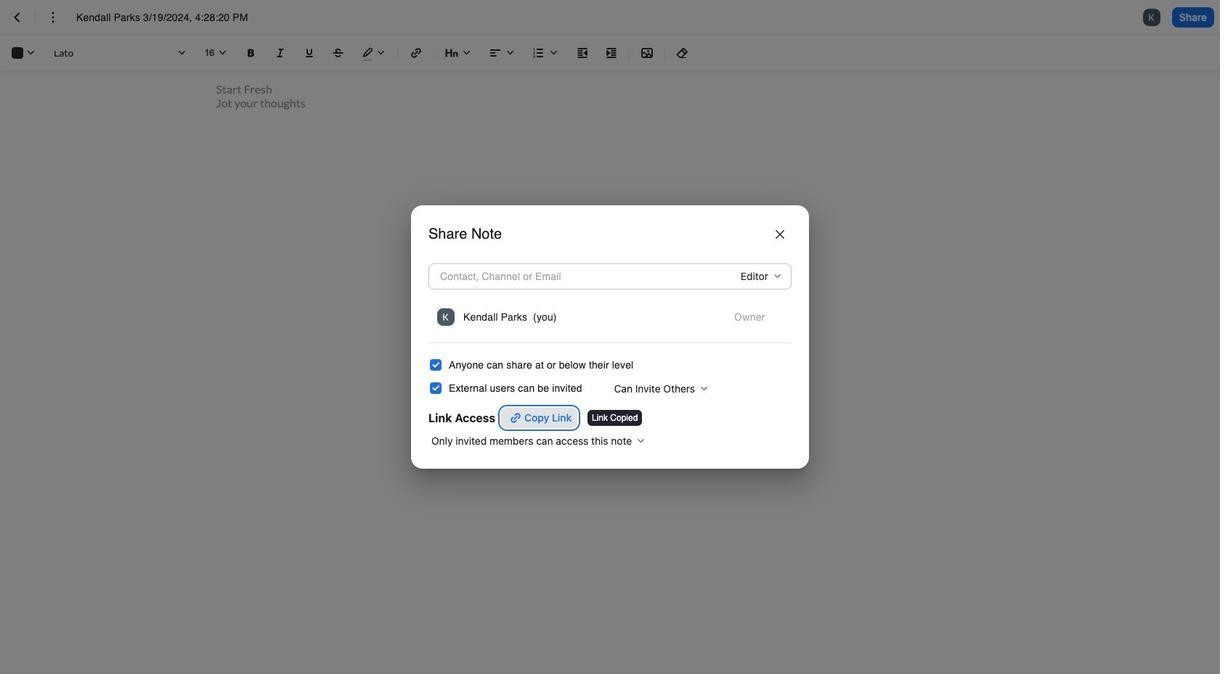 Task type: describe. For each thing, give the bounding box(es) containing it.
permission element
[[725, 307, 783, 328]]

kendall parks image
[[437, 309, 455, 326]]

strikethrough image
[[330, 44, 347, 62]]

italic image
[[272, 44, 289, 62]]

decrease indent image
[[574, 44, 591, 62]]

link image
[[407, 44, 425, 62]]

Contact, Channel or Email text field
[[437, 267, 696, 287]]

bold image
[[243, 44, 260, 62]]



Task type: vqa. For each thing, say whether or not it's contained in the screenshot.
down "image"
no



Task type: locate. For each thing, give the bounding box(es) containing it.
underline image
[[301, 44, 318, 62]]

menu item
[[434, 305, 786, 331]]

clear style image
[[674, 44, 691, 62]]

tooltip
[[577, 409, 644, 428]]

copy link image
[[507, 409, 524, 427]]

insert image image
[[638, 44, 656, 62]]

None field
[[732, 267, 786, 287], [725, 307, 783, 328], [605, 379, 713, 399], [428, 431, 649, 452], [732, 267, 786, 287], [725, 307, 783, 328], [605, 379, 713, 399], [428, 431, 649, 452]]

None text field
[[76, 10, 269, 25]]

increase indent image
[[603, 44, 620, 62]]

dialog
[[411, 206, 809, 469]]

all notes image
[[9, 9, 26, 26]]

close image
[[776, 230, 784, 239]]



